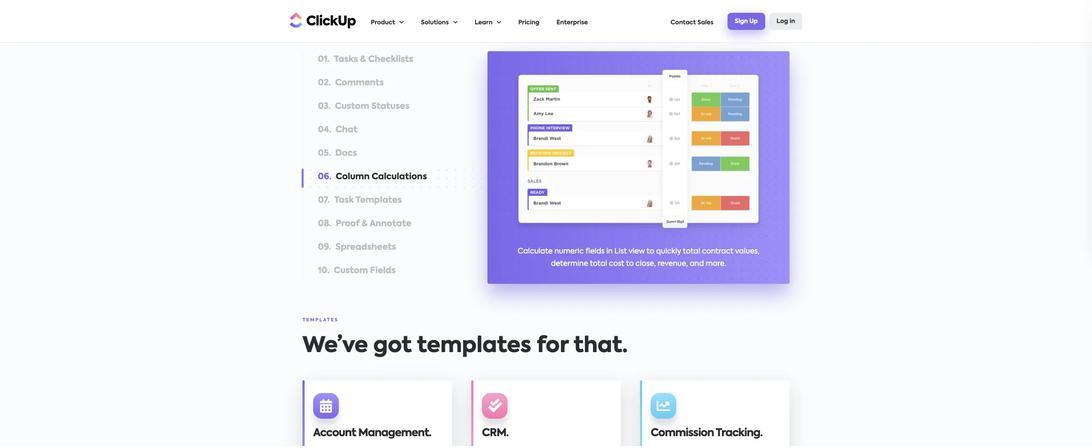 Task type: vqa. For each thing, say whether or not it's contained in the screenshot.


Task type: locate. For each thing, give the bounding box(es) containing it.
1 horizontal spatial to
[[647, 248, 654, 255]]

1 vertical spatial templates
[[302, 318, 338, 323]]

10. custom fields
[[318, 267, 396, 275]]

in left list
[[606, 248, 613, 255]]

templates up we've
[[302, 318, 338, 323]]

0 horizontal spatial templates
[[302, 318, 338, 323]]

and
[[690, 260, 704, 268]]

1 horizontal spatial total
[[683, 248, 700, 255]]

templates
[[356, 196, 402, 205], [302, 318, 338, 323]]

templates down 06. column calculations
[[356, 196, 402, 205]]

total up and
[[683, 248, 700, 255]]

1 horizontal spatial templates
[[356, 196, 402, 205]]

custom
[[335, 102, 369, 111], [334, 267, 368, 275]]

custom down 09. spreadsheets
[[334, 267, 368, 275]]

contact sales link
[[671, 0, 713, 42]]

0 vertical spatial in
[[790, 18, 795, 24]]

05.
[[318, 149, 331, 158]]

0 horizontal spatial in
[[606, 248, 613, 255]]

solutions button
[[421, 0, 458, 42]]

custom down 02. comments
[[335, 102, 369, 111]]

commission tracking.
[[651, 428, 762, 439]]

templates
[[417, 336, 531, 357]]

commission
[[651, 428, 714, 439]]

1 vertical spatial in
[[606, 248, 613, 255]]

log in link
[[769, 13, 802, 30]]

determine
[[551, 260, 588, 268]]

revenue,
[[658, 260, 688, 268]]

0 vertical spatial &
[[360, 55, 366, 64]]

0 vertical spatial custom
[[335, 102, 369, 111]]

values,
[[735, 248, 760, 255]]

custom for custom statuses
[[335, 102, 369, 111]]

list
[[614, 248, 627, 255]]

& right tasks
[[360, 55, 366, 64]]

chat
[[336, 126, 357, 134]]

0 horizontal spatial to
[[626, 260, 634, 268]]

cost
[[609, 260, 624, 268]]

04. chat
[[318, 126, 357, 134]]

close,
[[636, 260, 656, 268]]

in right 'log'
[[790, 18, 795, 24]]

in
[[790, 18, 795, 24], [606, 248, 613, 255]]

learn button
[[475, 0, 501, 42]]

0 vertical spatial to
[[647, 248, 654, 255]]

log
[[777, 18, 788, 24]]

to
[[647, 248, 654, 255], [626, 260, 634, 268]]

1 horizontal spatial in
[[790, 18, 795, 24]]

&
[[360, 55, 366, 64], [362, 220, 368, 228]]

for
[[537, 336, 568, 357]]

09. spreadsheets
[[318, 243, 396, 252]]

statuses
[[371, 102, 410, 111]]

column calculations image
[[512, 64, 765, 235]]

tracking.
[[716, 428, 762, 439]]

to up close,
[[647, 248, 654, 255]]

1 vertical spatial to
[[626, 260, 634, 268]]

list
[[371, 0, 671, 42]]

list containing product
[[371, 0, 671, 42]]

1 vertical spatial &
[[362, 220, 368, 228]]

01. tasks & checklists
[[318, 55, 413, 64]]

we've
[[302, 336, 368, 357]]

features
[[302, 27, 334, 31]]

1 vertical spatial custom
[[334, 267, 368, 275]]

total
[[683, 248, 700, 255], [590, 260, 607, 268]]

custom for custom fields
[[334, 267, 368, 275]]

total down fields
[[590, 260, 607, 268]]

& right proof
[[362, 220, 368, 228]]

crm.
[[482, 428, 508, 439]]

product button
[[371, 0, 404, 42]]

enterprise link
[[556, 0, 588, 42]]

03. custom statuses
[[318, 102, 410, 111]]

& for annotate
[[362, 220, 368, 228]]

proof
[[336, 220, 360, 228]]

to right cost on the right of the page
[[626, 260, 634, 268]]

0 horizontal spatial total
[[590, 260, 607, 268]]

log in
[[777, 18, 795, 24]]



Task type: describe. For each thing, give the bounding box(es) containing it.
pricing link
[[518, 0, 539, 42]]

product
[[371, 20, 395, 26]]

management.
[[358, 428, 431, 439]]

06.
[[318, 173, 331, 181]]

fields
[[370, 267, 396, 275]]

account management.
[[313, 428, 431, 439]]

account
[[313, 428, 356, 439]]

fields
[[586, 248, 605, 255]]

05. docs
[[318, 149, 357, 158]]

08.
[[318, 220, 331, 228]]

task
[[334, 196, 354, 205]]

column
[[336, 173, 370, 181]]

contract
[[702, 248, 733, 255]]

numeric
[[554, 248, 584, 255]]

calculations
[[372, 173, 427, 181]]

03.
[[318, 102, 331, 111]]

sign
[[735, 18, 748, 24]]

solutions
[[421, 20, 449, 26]]

that.
[[574, 336, 628, 357]]

07.
[[318, 196, 330, 205]]

sign up
[[735, 18, 758, 24]]

07. task templates
[[318, 196, 402, 205]]

annotate
[[370, 220, 411, 228]]

spreadsheets
[[335, 243, 396, 252]]

sales
[[697, 20, 713, 26]]

in inside calculate numeric fields in list view to quickly total contract values, determine total cost to close, revenue, and more.
[[606, 248, 613, 255]]

0 vertical spatial total
[[683, 248, 700, 255]]

09.
[[318, 243, 331, 252]]

checklists
[[368, 55, 413, 64]]

pricing
[[518, 20, 539, 26]]

contact
[[671, 20, 696, 26]]

contact sales
[[671, 20, 713, 26]]

docs
[[335, 149, 357, 158]]

we've got templates for that.
[[302, 336, 628, 357]]

01.
[[318, 55, 330, 64]]

view
[[629, 248, 645, 255]]

calculate numeric fields in list view to quickly total contract values, determine total cost to close, revenue, and more.
[[518, 248, 760, 268]]

comments
[[335, 79, 384, 87]]

02. comments
[[318, 79, 384, 87]]

learn
[[475, 20, 492, 26]]

04.
[[318, 126, 331, 134]]

tasks
[[334, 55, 358, 64]]

& for checklists
[[360, 55, 366, 64]]

quickly
[[656, 248, 681, 255]]

sign up button
[[728, 13, 765, 30]]

got
[[373, 336, 412, 357]]

02.
[[318, 79, 331, 87]]

more.
[[706, 260, 726, 268]]

main navigation element
[[371, 0, 802, 42]]

calculate
[[518, 248, 553, 255]]

10.
[[318, 267, 330, 275]]

enterprise
[[556, 20, 588, 26]]

0 vertical spatial templates
[[356, 196, 402, 205]]

08. proof & annotate
[[318, 220, 411, 228]]

up
[[749, 18, 758, 24]]

1 vertical spatial total
[[590, 260, 607, 268]]

06. column calculations
[[318, 173, 427, 181]]



